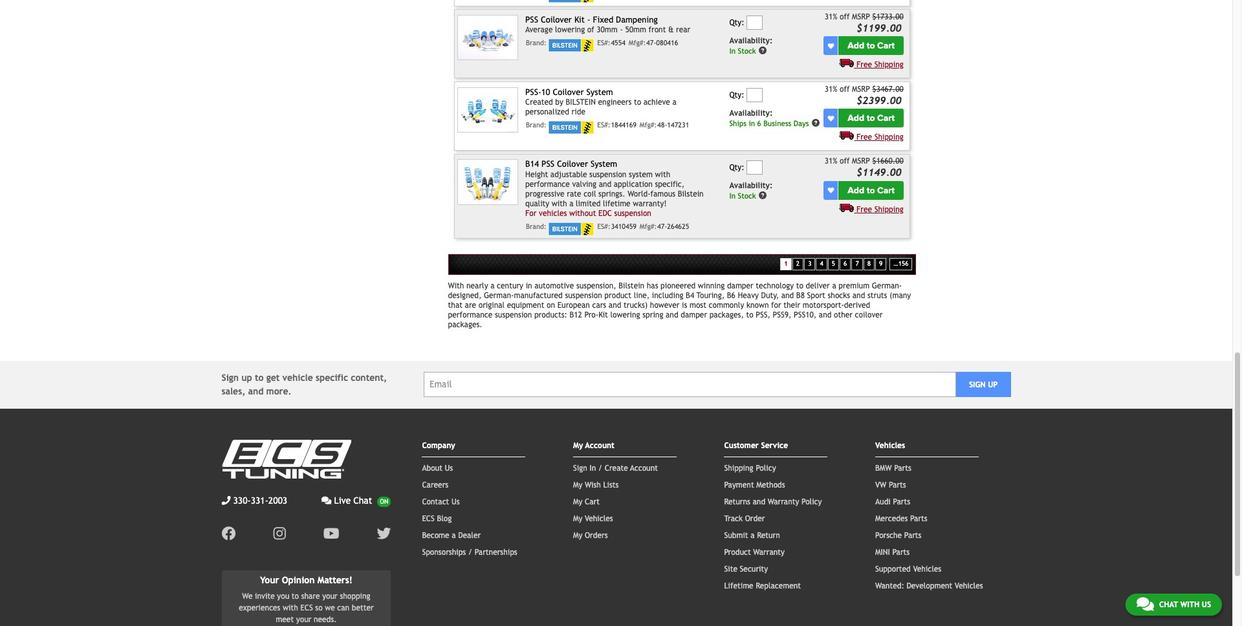 Task type: vqa. For each thing, say whether or not it's contained in the screenshot.
Over 2 million parts
no



Task type: locate. For each thing, give the bounding box(es) containing it.
add to cart button
[[839, 36, 904, 55], [839, 109, 904, 127], [839, 181, 904, 200]]

cart down $1199.00
[[877, 40, 895, 51]]

add to cart button down $2399.00
[[839, 109, 904, 127]]

comments image
[[1136, 596, 1154, 612]]

my for my orders
[[573, 531, 582, 540]]

vehicles up orders
[[585, 514, 613, 523]]

manufactured
[[514, 291, 563, 300]]

free shipping up $1660.00
[[856, 133, 904, 142]]

msrp up '$1149.00'
[[852, 157, 870, 166]]

msrp up $1199.00
[[852, 12, 870, 21]]

2 vertical spatial 31%
[[825, 157, 837, 166]]

account right create
[[630, 464, 658, 473]]

1 vertical spatial pss
[[542, 159, 554, 169]]

pss-
[[525, 87, 541, 97]]

1 availability: in stock from the top
[[729, 36, 773, 55]]

1 vertical spatial 6
[[844, 260, 847, 267]]

1 msrp from the top
[[852, 12, 870, 21]]

european
[[557, 301, 590, 310]]

german- up struts
[[872, 281, 902, 290]]

3 add from the top
[[848, 185, 864, 196]]

coilover inside 'b14 pss coilover system height adjustable suspension system with performance valving and application specific, progressive rate coil springs. world-famous bilstein quality with a limited lifetime warranty! for vehicles without edc suspension'
[[557, 159, 588, 169]]

2 stock from the top
[[738, 191, 756, 200]]

free shipping up $3467.00
[[856, 60, 904, 69]]

off left $1733.00
[[840, 12, 850, 21]]

0 horizontal spatial ecs
[[300, 604, 313, 613]]

account up sign in / create account link
[[585, 441, 614, 450]]

1 link
[[780, 258, 792, 270]]

1 vertical spatial 47-
[[657, 222, 667, 230]]

qty: right 'rear'
[[729, 18, 744, 27]]

shopping
[[340, 592, 370, 601]]

2 vertical spatial off
[[840, 157, 850, 166]]

add
[[848, 40, 864, 51], [848, 113, 864, 124], [848, 185, 864, 196]]

1 vertical spatial bilstein
[[619, 281, 644, 290]]

1 horizontal spatial lowering
[[610, 310, 640, 319]]

0 horizontal spatial pss
[[525, 15, 538, 24]]

1 horizontal spatial question sign image
[[811, 118, 820, 127]]

1 vertical spatial add to cart
[[848, 113, 895, 124]]

0 horizontal spatial kit
[[574, 15, 585, 24]]

2 add to wish list image from the top
[[828, 187, 834, 194]]

2 msrp from the top
[[852, 84, 870, 93]]

2 qty: from the top
[[729, 90, 744, 99]]

1 horizontal spatial up
[[988, 380, 998, 389]]

1 31% from the top
[[825, 12, 837, 21]]

msrp up $2399.00
[[852, 84, 870, 93]]

1 horizontal spatial 47-
[[657, 222, 667, 230]]

parts up porsche parts
[[910, 514, 927, 523]]

3 es#: from the top
[[597, 222, 610, 230]]

1 es#: from the top
[[597, 39, 610, 47]]

bilstein - corporate logo image up pss coilover kit - fixed dampening link
[[549, 0, 594, 3]]

performance down "are"
[[448, 310, 493, 319]]

so
[[315, 604, 323, 613]]

site security
[[724, 565, 768, 574]]

up for sign up
[[988, 380, 998, 389]]

ecs blog link
[[422, 514, 452, 523]]

up for sign up to get vehicle specific content, sales, and more.
[[242, 372, 252, 383]]

lifetime
[[603, 199, 630, 208]]

1 free from the top
[[856, 60, 872, 69]]

47- down front
[[646, 39, 656, 47]]

1 my from the top
[[573, 441, 583, 450]]

availability: for $1199.00
[[729, 36, 773, 45]]

msrp inside 31% off msrp $3467.00 $2399.00
[[852, 84, 870, 93]]

quality
[[525, 199, 549, 208]]

add to cart button for $1149.00
[[839, 181, 904, 200]]

performance
[[525, 180, 570, 189], [448, 310, 493, 319]]

2 brand: from the top
[[526, 121, 546, 129]]

add for $2399.00
[[848, 113, 864, 124]]

0 vertical spatial coilover
[[541, 15, 572, 24]]

47- for $1199.00
[[646, 39, 656, 47]]

2 vertical spatial mfg#:
[[640, 222, 657, 230]]

msrp for $2399.00
[[852, 84, 870, 93]]

my down my cart
[[573, 514, 582, 523]]

Email email field
[[424, 372, 956, 397]]

0 vertical spatial us
[[445, 464, 453, 473]]

and up springs.
[[599, 180, 611, 189]]

parts right bmw
[[894, 464, 911, 473]]

0 horizontal spatial lowering
[[555, 25, 585, 34]]

to left get
[[255, 372, 264, 383]]

mfg#:
[[629, 39, 646, 47], [640, 121, 657, 129], [640, 222, 657, 230]]

b14
[[525, 159, 539, 169]]

free up 31% off msrp $3467.00 $2399.00
[[856, 60, 872, 69]]

free up 31% off msrp $1660.00 $1149.00
[[856, 133, 872, 142]]

3 msrp from the top
[[852, 157, 870, 166]]

parts for bmw parts
[[894, 464, 911, 473]]

1 brand: from the top
[[526, 39, 546, 47]]

0 vertical spatial question sign image
[[758, 46, 767, 55]]

1 add to wish list image from the top
[[828, 43, 834, 49]]

2 free shipping image from the top
[[839, 131, 854, 140]]

suspension down equipment
[[495, 310, 532, 319]]

question sign image
[[758, 191, 767, 200]]

damper up heavy at the top of page
[[727, 281, 753, 290]]

cart for $1199.00
[[877, 40, 895, 51]]

1 horizontal spatial sign
[[573, 464, 587, 473]]

ecs left so
[[300, 604, 313, 613]]

parts for mini parts
[[892, 548, 910, 557]]

es#: left 1844169
[[597, 121, 610, 129]]

0 vertical spatial availability: in stock
[[729, 36, 773, 55]]

0 vertical spatial free shipping
[[856, 60, 904, 69]]

add to wish list image for $1199.00
[[828, 43, 834, 49]]

us right about
[[445, 464, 453, 473]]

3 add to cart from the top
[[848, 185, 895, 196]]

kit
[[574, 15, 585, 24], [598, 310, 608, 319]]

mfg#: left 48-
[[640, 121, 657, 129]]

shipping up $1660.00
[[874, 133, 904, 142]]

0 vertical spatial in
[[749, 119, 755, 128]]

31% inside 31% off msrp $1733.00 $1199.00
[[825, 12, 837, 21]]

vehicles up wanted: development vehicles
[[913, 565, 941, 574]]

0 vertical spatial system
[[586, 87, 613, 97]]

without
[[569, 209, 596, 218]]

availability: in stock for $1199.00
[[729, 36, 773, 55]]

return
[[757, 531, 780, 540]]

add down 31% off msrp $1660.00 $1149.00
[[848, 185, 864, 196]]

duty,
[[761, 291, 779, 300]]

qty: up ships
[[729, 90, 744, 99]]

0 horizontal spatial performance
[[448, 310, 493, 319]]

bmw
[[875, 464, 892, 473]]

free shipping image
[[839, 58, 854, 67], [839, 131, 854, 140], [839, 203, 854, 212]]

add down 31% off msrp $1733.00 $1199.00
[[848, 40, 864, 51]]

bilstein - corporate logo image down of at the left of the page
[[549, 39, 594, 52]]

my for my wish lists
[[573, 480, 582, 489]]

contact
[[422, 497, 449, 506]]

system inside pss-10 coilover system created by bilstein engineers to achieve a personalized ride
[[586, 87, 613, 97]]

brand: for $2399.00
[[526, 121, 546, 129]]

1 vertical spatial us
[[451, 497, 460, 506]]

your
[[322, 592, 338, 601], [296, 615, 311, 625]]

question sign image for $2399.00
[[811, 118, 820, 127]]

and up order
[[753, 497, 765, 506]]

pss inside 'b14 pss coilover system height adjustable suspension system with performance valving and application specific, progressive rate coil springs. world-famous bilstein quality with a limited lifetime warranty! for vehicles without edc suspension'
[[542, 159, 554, 169]]

qty:
[[729, 18, 744, 27], [729, 90, 744, 99], [729, 163, 744, 172]]

add for $1149.00
[[848, 185, 864, 196]]

3 off from the top
[[840, 157, 850, 166]]

0 vertical spatial 6
[[757, 119, 761, 128]]

0 vertical spatial es#:
[[597, 39, 610, 47]]

3 free shipping from the top
[[856, 205, 904, 214]]

1 free shipping image from the top
[[839, 58, 854, 67]]

to down '$1149.00'
[[867, 185, 875, 196]]

my wish lists link
[[573, 480, 619, 489]]

0 vertical spatial warranty
[[768, 497, 799, 506]]

1 vertical spatial in
[[526, 281, 532, 290]]

2 availability: from the top
[[729, 109, 773, 118]]

off left $1660.00
[[840, 157, 850, 166]]

2 vertical spatial in
[[590, 464, 596, 473]]

payment methods link
[[724, 480, 785, 489]]

free shipping image up 31% off msrp $1660.00 $1149.00
[[839, 131, 854, 140]]

0 vertical spatial 31%
[[825, 12, 837, 21]]

brand: down personalized
[[526, 121, 546, 129]]

chat with us link
[[1125, 594, 1222, 616]]

free shipping image up 31% off msrp $3467.00 $2399.00
[[839, 58, 854, 67]]

lists
[[603, 480, 619, 489]]

off inside 31% off msrp $1733.00 $1199.00
[[840, 12, 850, 21]]

1 vertical spatial system
[[591, 159, 617, 169]]

1 vertical spatial 31%
[[825, 84, 837, 93]]

sign inside button
[[969, 380, 986, 389]]

msrp inside 31% off msrp $1733.00 $1199.00
[[852, 12, 870, 21]]

1 horizontal spatial damper
[[727, 281, 753, 290]]

with inside chat with us link
[[1180, 600, 1199, 609]]

2 vertical spatial add
[[848, 185, 864, 196]]

es#: for $2399.00
[[597, 121, 610, 129]]

6 left business
[[757, 119, 761, 128]]

2 es#: from the top
[[597, 121, 610, 129]]

wanted: development vehicles
[[875, 581, 983, 590]]

coilover
[[541, 15, 572, 24], [553, 87, 584, 97], [557, 159, 588, 169]]

your
[[260, 575, 279, 585]]

lowering down trucks)
[[610, 310, 640, 319]]

0 horizontal spatial in
[[526, 281, 532, 290]]

add to cart button for $2399.00
[[839, 109, 904, 127]]

my for my cart
[[573, 497, 582, 506]]

get
[[266, 372, 280, 383]]

stock for $1149.00
[[738, 191, 756, 200]]

with up meet
[[283, 604, 298, 613]]

availability: inside availability: ships in 6 business days
[[729, 109, 773, 118]]

famous
[[650, 189, 675, 198]]

1 bilstein - corporate logo image from the top
[[549, 0, 594, 3]]

1 vertical spatial chat
[[1159, 600, 1178, 609]]

phone image
[[222, 496, 231, 505]]

availability: for $2399.00
[[729, 109, 773, 118]]

coilover for $1149.00
[[557, 159, 588, 169]]

147231
[[667, 121, 689, 129]]

qty: for $2399.00
[[729, 90, 744, 99]]

1 vertical spatial add to cart button
[[839, 109, 904, 127]]

1 qty: from the top
[[729, 18, 744, 27]]

parts up 'mercedes parts'
[[893, 497, 910, 506]]

sign for sign up
[[969, 380, 986, 389]]

1 vertical spatial free shipping image
[[839, 131, 854, 140]]

stock for $1199.00
[[738, 46, 756, 55]]

cart for $1149.00
[[877, 185, 895, 196]]

0 vertical spatial availability:
[[729, 36, 773, 45]]

3 availability: from the top
[[729, 181, 773, 190]]

4 my from the top
[[573, 514, 582, 523]]

bilstein inside 'b14 pss coilover system height adjustable suspension system with performance valving and application specific, progressive rate coil springs. world-famous bilstein quality with a limited lifetime warranty! for vehicles without edc suspension'
[[678, 189, 704, 198]]

blog
[[437, 514, 452, 523]]

47- for $1149.00
[[657, 222, 667, 230]]

order
[[745, 514, 765, 523]]

2 vertical spatial free shipping image
[[839, 203, 854, 212]]

1 vertical spatial es#:
[[597, 121, 610, 129]]

2 free from the top
[[856, 133, 872, 142]]

coilover up by
[[553, 87, 584, 97]]

0 horizontal spatial damper
[[681, 310, 707, 319]]

1 vertical spatial qty:
[[729, 90, 744, 99]]

for
[[525, 209, 537, 218]]

1 horizontal spatial -
[[620, 25, 623, 34]]

dealer
[[458, 531, 481, 540]]

1 horizontal spatial kit
[[598, 310, 608, 319]]

1 vertical spatial kit
[[598, 310, 608, 319]]

- up '4554'
[[620, 25, 623, 34]]

None text field
[[747, 88, 763, 102]]

add to cart button down '$1149.00'
[[839, 181, 904, 200]]

2 add from the top
[[848, 113, 864, 124]]

submit a return link
[[724, 531, 780, 540]]

your opinion matters!
[[260, 575, 352, 585]]

0 vertical spatial brand:
[[526, 39, 546, 47]]

mercedes parts
[[875, 514, 927, 523]]

2 availability: in stock from the top
[[729, 181, 773, 200]]

free shipping image for $2399.00
[[839, 131, 854, 140]]

es#: for $1199.00
[[597, 39, 610, 47]]

up
[[242, 372, 252, 383], [988, 380, 998, 389]]

0 horizontal spatial bilstein
[[619, 281, 644, 290]]

1 vertical spatial availability: in stock
[[729, 181, 773, 200]]

mfg#: down warranty!
[[640, 222, 657, 230]]

- up of at the left of the page
[[587, 15, 590, 24]]

1 add from the top
[[848, 40, 864, 51]]

opinion
[[282, 575, 315, 585]]

2 horizontal spatial sign
[[969, 380, 986, 389]]

0 vertical spatial qty:
[[729, 18, 744, 27]]

twitter logo image
[[377, 526, 391, 541]]

1 vertical spatial german-
[[484, 291, 514, 300]]

coilover
[[855, 310, 883, 319]]

2 off from the top
[[840, 84, 850, 93]]

add to cart down $2399.00
[[848, 113, 895, 124]]

es#3410459 - 47-264625 - b14 pss coilover system - height adjustable suspension system with performance valving and application specific, progressive rate coil springs. world-famous bilstein quality with a limited lifetime warranty! - bilstein - bmw image
[[458, 159, 518, 205]]

1 off from the top
[[840, 12, 850, 21]]

3 bilstein - corporate logo image from the top
[[549, 121, 594, 134]]

2 add to cart from the top
[[848, 113, 895, 124]]

add down 31% off msrp $3467.00 $2399.00
[[848, 113, 864, 124]]

2 vertical spatial brand:
[[526, 222, 546, 230]]

parts down porsche parts
[[892, 548, 910, 557]]

youtube logo image
[[323, 526, 339, 541]]

qty: down ships
[[729, 163, 744, 172]]

in for $1199.00
[[729, 46, 736, 55]]

system inside 'b14 pss coilover system height adjustable suspension system with performance valving and application specific, progressive rate coil springs. world-famous bilstein quality with a limited lifetime warranty! for vehicles without edc suspension'
[[591, 159, 617, 169]]

1 horizontal spatial bilstein
[[678, 189, 704, 198]]

german- up original
[[484, 291, 514, 300]]

3 qty: from the top
[[729, 163, 744, 172]]

2 bilstein - corporate logo image from the top
[[549, 39, 594, 52]]

brand: down average
[[526, 39, 546, 47]]

up inside button
[[988, 380, 998, 389]]

es#: for $1149.00
[[597, 222, 610, 230]]

edc
[[598, 209, 612, 218]]

line,
[[634, 291, 650, 300]]

sign for sign up to get vehicle specific content, sales, and more.
[[222, 372, 239, 383]]

to right 'you'
[[292, 592, 299, 601]]

0 horizontal spatial 47-
[[646, 39, 656, 47]]

coilover inside pss-10 coilover system created by bilstein engineers to achieve a personalized ride
[[553, 87, 584, 97]]

sign inside 'sign up to get vehicle specific content, sales, and more.'
[[222, 372, 239, 383]]

1 vertical spatial coilover
[[553, 87, 584, 97]]

for
[[771, 301, 781, 310]]

shipping for $1199.00
[[874, 60, 904, 69]]

us right comments icon
[[1202, 600, 1211, 609]]

brand: down for
[[526, 222, 546, 230]]

6 link
[[840, 258, 851, 270]]

1 stock from the top
[[738, 46, 756, 55]]

1 add to cart from the top
[[848, 40, 895, 51]]

0 vertical spatial add to cart
[[848, 40, 895, 51]]

mfg#: for $1199.00
[[629, 39, 646, 47]]

bilstein - corporate logo image down without
[[549, 222, 594, 235]]

lowering left of at the left of the page
[[555, 25, 585, 34]]

5 my from the top
[[573, 531, 582, 540]]

3 brand: from the top
[[526, 222, 546, 230]]

are
[[465, 301, 476, 310]]

system for $2399.00
[[586, 87, 613, 97]]

2 vertical spatial free
[[856, 205, 872, 214]]

3 free shipping image from the top
[[839, 203, 854, 212]]

3 my from the top
[[573, 497, 582, 506]]

0 vertical spatial free shipping image
[[839, 58, 854, 67]]

to inside we invite you to share your shopping experiences with ecs so we can better meet your needs.
[[292, 592, 299, 601]]

system
[[629, 170, 653, 179]]

parts down mercedes parts link
[[904, 531, 921, 540]]

0 horizontal spatial 6
[[757, 119, 761, 128]]

2 vertical spatial msrp
[[852, 157, 870, 166]]

vehicles up bmw parts link at bottom right
[[875, 441, 905, 450]]

site
[[724, 565, 737, 574]]

2 vertical spatial free shipping
[[856, 205, 904, 214]]

2 link
[[792, 258, 803, 270]]

31% inside 31% off msrp $1660.00 $1149.00
[[825, 157, 837, 166]]

2 add to cart button from the top
[[839, 109, 904, 127]]

31% left $1733.00
[[825, 12, 837, 21]]

off inside 31% off msrp $3467.00 $2399.00
[[840, 84, 850, 93]]

msrp inside 31% off msrp $1660.00 $1149.00
[[852, 157, 870, 166]]

1 horizontal spatial german-
[[872, 281, 902, 290]]

deliver
[[806, 281, 830, 290]]

2 vertical spatial add to cart button
[[839, 181, 904, 200]]

mfg#: for $2399.00
[[640, 121, 657, 129]]

30mm
[[597, 25, 618, 34]]

a right achieve
[[672, 98, 677, 107]]

warranty down return on the right bottom of the page
[[753, 548, 785, 557]]

fixed
[[593, 15, 613, 24]]

1 vertical spatial add
[[848, 113, 864, 124]]

1 vertical spatial your
[[296, 615, 311, 625]]

to inside 'sign up to get vehicle specific content, sales, and more.'
[[255, 372, 264, 383]]

packages.
[[448, 320, 482, 329]]

free for $1149.00
[[856, 205, 872, 214]]

add to wish list image down 31% off msrp $1733.00 $1199.00
[[828, 43, 834, 49]]

live chat
[[334, 495, 372, 506]]

add to wish list image
[[828, 43, 834, 49], [828, 187, 834, 194]]

add to cart
[[848, 40, 895, 51], [848, 113, 895, 124], [848, 185, 895, 196]]

1 vertical spatial performance
[[448, 310, 493, 319]]

and inside 'b14 pss coilover system height adjustable suspension system with performance valving and application specific, progressive rate coil springs. world-famous bilstein quality with a limited lifetime warranty! for vehicles without edc suspension'
[[599, 180, 611, 189]]

add to wish list image for $1149.00
[[828, 187, 834, 194]]

3 31% from the top
[[825, 157, 837, 166]]

their
[[784, 301, 800, 310]]

2 31% from the top
[[825, 84, 837, 93]]

a left return on the right bottom of the page
[[751, 531, 755, 540]]

1 vertical spatial policy
[[801, 497, 822, 506]]

kit left fixed
[[574, 15, 585, 24]]

1 vertical spatial damper
[[681, 310, 707, 319]]

/ down dealer
[[468, 548, 472, 557]]

es#: down edc
[[597, 222, 610, 230]]

1 vertical spatial free
[[856, 133, 872, 142]]

bilstein - corporate logo image
[[549, 0, 594, 3], [549, 39, 594, 52], [549, 121, 594, 134], [549, 222, 594, 235]]

31% up add to wish list icon
[[825, 84, 837, 93]]

a inside 'b14 pss coilover system height adjustable suspension system with performance valving and application specific, progressive rate coil springs. world-famous bilstein quality with a limited lifetime warranty! for vehicles without edc suspension'
[[569, 199, 573, 208]]

my up my wish lists at the bottom
[[573, 441, 583, 450]]

created
[[525, 98, 553, 107]]

bmw parts
[[875, 464, 911, 473]]

my cart link
[[573, 497, 600, 506]]

0 vertical spatial chat
[[353, 495, 372, 506]]

add to cart button for $1199.00
[[839, 36, 904, 55]]

cart for $2399.00
[[877, 113, 895, 124]]

0 vertical spatial off
[[840, 12, 850, 21]]

porsche
[[875, 531, 902, 540]]

0 horizontal spatial sign
[[222, 372, 239, 383]]

to down the known at the right top
[[746, 310, 753, 319]]

bilstein - corporate logo image for $1199.00
[[549, 39, 594, 52]]

31% down add to wish list icon
[[825, 157, 837, 166]]

add to wish list image
[[828, 115, 834, 121]]

qty: for $1199.00
[[729, 18, 744, 27]]

off for $2399.00
[[840, 84, 850, 93]]

0 vertical spatial mfg#:
[[629, 39, 646, 47]]

vw
[[875, 480, 886, 489]]

brand: for $1199.00
[[526, 39, 546, 47]]

1 horizontal spatial performance
[[525, 180, 570, 189]]

parts right 'vw'
[[889, 480, 906, 489]]

to left achieve
[[634, 98, 641, 107]]

returns and warranty policy
[[724, 497, 822, 506]]

2 vertical spatial availability:
[[729, 181, 773, 190]]

free shipping
[[856, 60, 904, 69], [856, 133, 904, 142], [856, 205, 904, 214]]

coilover for $2399.00
[[553, 87, 584, 97]]

ecs left blog on the left bottom of page
[[422, 514, 435, 523]]

3 add to cart button from the top
[[839, 181, 904, 200]]

0 vertical spatial lowering
[[555, 25, 585, 34]]

0 vertical spatial free
[[856, 60, 872, 69]]

0 vertical spatial add
[[848, 40, 864, 51]]

4 bilstein - corporate logo image from the top
[[549, 222, 594, 235]]

careers
[[422, 480, 448, 489]]

47- down warranty!
[[657, 222, 667, 230]]

3
[[808, 260, 811, 267]]

2 vertical spatial add to cart
[[848, 185, 895, 196]]

bilstein up 'line,'
[[619, 281, 644, 290]]

ride
[[572, 107, 585, 116]]

None text field
[[747, 15, 763, 30], [747, 160, 763, 174], [747, 15, 763, 30], [747, 160, 763, 174]]

1 vertical spatial mfg#:
[[640, 121, 657, 129]]

audi
[[875, 497, 891, 506]]

3 free from the top
[[856, 205, 872, 214]]

with inside we invite you to share your shopping experiences with ecs so we can better meet your needs.
[[283, 604, 298, 613]]

1 free shipping from the top
[[856, 60, 904, 69]]

pss
[[525, 15, 538, 24], [542, 159, 554, 169]]

31% for $1149.00
[[825, 157, 837, 166]]

on
[[547, 301, 555, 310]]

0 vertical spatial msrp
[[852, 12, 870, 21]]

0 horizontal spatial up
[[242, 372, 252, 383]]

up inside 'sign up to get vehicle specific content, sales, and more.'
[[242, 372, 252, 383]]

31% inside 31% off msrp $3467.00 $2399.00
[[825, 84, 837, 93]]

2 free shipping from the top
[[856, 133, 904, 142]]

in inside availability: ships in 6 business days
[[749, 119, 755, 128]]

0 vertical spatial stock
[[738, 46, 756, 55]]

8 link
[[863, 258, 875, 270]]

2 vertical spatial qty:
[[729, 163, 744, 172]]

vehicles right development
[[955, 581, 983, 590]]

1 horizontal spatial pss
[[542, 159, 554, 169]]

product
[[724, 548, 751, 557]]

1 vertical spatial -
[[620, 25, 623, 34]]

5 link
[[828, 258, 839, 270]]

off inside 31% off msrp $1660.00 $1149.00
[[840, 157, 850, 166]]

parts for mercedes parts
[[910, 514, 927, 523]]

security
[[740, 565, 768, 574]]

availability: for $1149.00
[[729, 181, 773, 190]]

your up we
[[322, 592, 338, 601]]

free down '$1149.00'
[[856, 205, 872, 214]]

1 add to cart button from the top
[[839, 36, 904, 55]]

springs.
[[598, 189, 625, 198]]

0 vertical spatial 47-
[[646, 39, 656, 47]]

1 availability: from the top
[[729, 36, 773, 45]]

my for my account
[[573, 441, 583, 450]]

b14 pss coilover system height adjustable suspension system with performance valving and application specific, progressive rate coil springs. world-famous bilstein quality with a limited lifetime warranty! for vehicles without edc suspension
[[525, 159, 704, 218]]

shipping up $3467.00
[[874, 60, 904, 69]]

and inside 'sign up to get vehicle specific content, sales, and more.'
[[248, 386, 264, 396]]

0 horizontal spatial chat
[[353, 495, 372, 506]]

and right sales,
[[248, 386, 264, 396]]

question sign image
[[758, 46, 767, 55], [811, 118, 820, 127]]

free shipping down '$1149.00'
[[856, 205, 904, 214]]

sign up to get vehicle specific content, sales, and more.
[[222, 372, 387, 396]]

2 my from the top
[[573, 480, 582, 489]]

1 vertical spatial in
[[729, 191, 736, 200]]

supported
[[875, 565, 911, 574]]

off left $3467.00
[[840, 84, 850, 93]]

1 vertical spatial ecs
[[300, 604, 313, 613]]

content,
[[351, 372, 387, 383]]



Task type: describe. For each thing, give the bounding box(es) containing it.
cars
[[592, 301, 606, 310]]

lowering inside with nearly a century in automotive suspension, bilstein has pioneered winning damper technology to deliver a premium german- designed, german-manufactured suspension product line, including b4 touring, b6 heavy duty, and b8 sport shocks and struts (many that are original equipment on european cars and trucks) however is most commonly known for their motorsport-derived performance suspension products: b12 pro-kit lowering spring and damper packages, to pss, pss9, pss10, and other coilover packages.
[[610, 310, 640, 319]]

es#4554 - 47-080416 - pss coilover kit - fixed dampening - average lowering of 30mm - 50mm front & rear - bilstein - audi volkswagen image
[[458, 15, 518, 60]]

1844169
[[611, 121, 637, 129]]

to down $2399.00
[[867, 113, 875, 124]]

0 vertical spatial /
[[598, 464, 602, 473]]

msrp for $1149.00
[[852, 157, 870, 166]]

brand: for $1149.00
[[526, 222, 546, 230]]

availability: in stock for $1149.00
[[729, 181, 773, 200]]

es#1844169 - 48-147231 - pss-10 coilover system  - created by bilstein engineers to achieve a personalized ride - bilstein - audi image
[[458, 87, 518, 133]]

a up shocks
[[832, 281, 836, 290]]

to down $1199.00
[[867, 40, 875, 51]]

0 vertical spatial account
[[585, 441, 614, 450]]

2003
[[268, 495, 287, 506]]

$1199.00
[[856, 22, 902, 33]]

add to cart for $2399.00
[[848, 113, 895, 124]]

comments image
[[321, 496, 332, 505]]

sponsorships / partnerships link
[[422, 548, 517, 557]]

1 horizontal spatial ecs
[[422, 514, 435, 523]]

free for $1199.00
[[856, 60, 872, 69]]

my cart
[[573, 497, 600, 506]]

my vehicles link
[[573, 514, 613, 523]]

in inside with nearly a century in automotive suspension, bilstein has pioneered winning damper technology to deliver a premium german- designed, german-manufactured suspension product line, including b4 touring, b6 heavy duty, and b8 sport shocks and struts (many that are original equipment on european cars and trucks) however is most commonly known for their motorsport-derived performance suspension products: b12 pro-kit lowering spring and damper packages, to pss, pss9, pss10, and other coilover packages.
[[526, 281, 532, 290]]

31% for $2399.00
[[825, 84, 837, 93]]

equipment
[[507, 301, 544, 310]]

create
[[605, 464, 628, 473]]

struts
[[867, 291, 887, 300]]

product warranty link
[[724, 548, 785, 557]]

shipping for $2399.00
[[874, 133, 904, 142]]

facebook logo image
[[222, 526, 236, 541]]

0 horizontal spatial -
[[587, 15, 590, 24]]

free shipping image for $1149.00
[[839, 203, 854, 212]]

b12
[[570, 310, 582, 319]]

touring,
[[696, 291, 725, 300]]

$1733.00
[[872, 12, 904, 21]]

porsche parts
[[875, 531, 921, 540]]

however
[[650, 301, 679, 310]]

0 vertical spatial german-
[[872, 281, 902, 290]]

customer service
[[724, 441, 788, 450]]

1 vertical spatial /
[[468, 548, 472, 557]]

free shipping image for $1199.00
[[839, 58, 854, 67]]

technology
[[756, 281, 794, 290]]

1 horizontal spatial policy
[[801, 497, 822, 506]]

free for $2399.00
[[856, 133, 872, 142]]

engineers
[[598, 98, 632, 107]]

suspension up european
[[565, 291, 602, 300]]

7
[[855, 260, 859, 267]]

and down the however
[[666, 310, 678, 319]]

add to cart for $1199.00
[[848, 40, 895, 51]]

vehicles
[[539, 209, 567, 218]]

…156
[[894, 260, 908, 267]]

sign in / create account
[[573, 464, 658, 473]]

cart down wish
[[585, 497, 600, 506]]

sign in / create account link
[[573, 464, 658, 473]]

customer
[[724, 441, 759, 450]]

shipping for $1149.00
[[874, 205, 904, 214]]

kit inside pss coilover kit - fixed dampening average lowering of 30mm - 50mm front & rear
[[574, 15, 585, 24]]

bilstein inside with nearly a century in automotive suspension, bilstein has pioneered winning damper technology to deliver a premium german- designed, german-manufactured suspension product line, including b4 touring, b6 heavy duty, and b8 sport shocks and struts (many that are original equipment on european cars and trucks) however is most commonly known for their motorsport-derived performance suspension products: b12 pro-kit lowering spring and damper packages, to pss, pss9, pss10, and other coilover packages.
[[619, 281, 644, 290]]

mini parts link
[[875, 548, 910, 557]]

automotive
[[534, 281, 574, 290]]

bilstein - corporate logo image for $1149.00
[[549, 222, 594, 235]]

31% off msrp $3467.00 $2399.00
[[825, 84, 904, 106]]

chat with us
[[1159, 600, 1211, 609]]

mfg#: for $1149.00
[[640, 222, 657, 230]]

ecs inside we invite you to share your shopping experiences with ecs so we can better meet your needs.
[[300, 604, 313, 613]]

meet
[[276, 615, 294, 625]]

mercedes parts link
[[875, 514, 927, 523]]

free shipping for $1149.00
[[856, 205, 904, 214]]

and down motorsport-
[[819, 310, 832, 319]]

ecs blog
[[422, 514, 452, 523]]

parts for vw parts
[[889, 480, 906, 489]]

suspension up springs.
[[589, 170, 626, 179]]

add for $1199.00
[[848, 40, 864, 51]]

331-
[[251, 495, 268, 506]]

off for $1199.00
[[840, 12, 850, 21]]

track
[[724, 514, 743, 523]]

vw parts link
[[875, 480, 906, 489]]

track order
[[724, 514, 765, 523]]

in for $1149.00
[[729, 191, 736, 200]]

1 vertical spatial warranty
[[753, 548, 785, 557]]

wish
[[585, 480, 601, 489]]

submit
[[724, 531, 748, 540]]

nearly
[[466, 281, 488, 290]]

us for contact us
[[451, 497, 460, 506]]

suspension up 3410459
[[614, 209, 651, 218]]

payment
[[724, 480, 754, 489]]

warranty!
[[633, 199, 667, 208]]

kit inside with nearly a century in automotive suspension, bilstein has pioneered winning damper technology to deliver a premium german- designed, german-manufactured suspension product line, including b4 touring, b6 heavy duty, and b8 sport shocks and struts (many that are original equipment on european cars and trucks) however is most commonly known for their motorsport-derived performance suspension products: b12 pro-kit lowering spring and damper packages, to pss, pss9, pss10, and other coilover packages.
[[598, 310, 608, 319]]

performance inside 'b14 pss coilover system height adjustable suspension system with performance valving and application specific, progressive rate coil springs. world-famous bilstein quality with a limited lifetime warranty! for vehicles without edc suspension'
[[525, 180, 570, 189]]

0 horizontal spatial policy
[[756, 464, 776, 473]]

question sign image for $1199.00
[[758, 46, 767, 55]]

parts for porsche parts
[[904, 531, 921, 540]]

and up derived at the top right of the page
[[852, 291, 865, 300]]

become a dealer
[[422, 531, 481, 540]]

pss inside pss coilover kit - fixed dampening average lowering of 30mm - 50mm front & rear
[[525, 15, 538, 24]]

us for about us
[[445, 464, 453, 473]]

methods
[[756, 480, 785, 489]]

products:
[[534, 310, 567, 319]]

4 link
[[816, 258, 827, 270]]

lifetime replacement
[[724, 581, 801, 590]]

vehicle
[[282, 372, 313, 383]]

1 horizontal spatial account
[[630, 464, 658, 473]]

specific
[[316, 372, 348, 383]]

parts for audi parts
[[893, 497, 910, 506]]

system for $1149.00
[[591, 159, 617, 169]]

valving
[[572, 180, 596, 189]]

6 inside availability: ships in 6 business days
[[757, 119, 761, 128]]

adjustable
[[550, 170, 587, 179]]

days
[[794, 119, 809, 128]]

ecs tuning image
[[222, 440, 351, 478]]

designed,
[[448, 291, 481, 300]]

and up their
[[781, 291, 794, 300]]

wanted:
[[875, 581, 904, 590]]

with up the specific,
[[655, 170, 670, 179]]

live chat link
[[321, 494, 391, 508]]

31% for $1199.00
[[825, 12, 837, 21]]

0 horizontal spatial german-
[[484, 291, 514, 300]]

we
[[242, 592, 253, 601]]

to up the b8
[[796, 281, 803, 290]]

2 vertical spatial us
[[1202, 600, 1211, 609]]

other
[[834, 310, 853, 319]]

$1149.00
[[856, 166, 902, 178]]

330-
[[233, 495, 251, 506]]

0 vertical spatial damper
[[727, 281, 753, 290]]

performance inside with nearly a century in automotive suspension, bilstein has pioneered winning damper technology to deliver a premium german- designed, german-manufactured suspension product line, including b4 touring, b6 heavy duty, and b8 sport shocks and struts (many that are original equipment on european cars and trucks) however is most commonly known for their motorsport-derived performance suspension products: b12 pro-kit lowering spring and damper packages, to pss, pss9, pss10, and other coilover packages.
[[448, 310, 493, 319]]

a left dealer
[[452, 531, 456, 540]]

4554
[[611, 39, 626, 47]]

free shipping for $1199.00
[[856, 60, 904, 69]]

with up vehicles
[[552, 199, 567, 208]]

dampening
[[616, 15, 658, 24]]

lowering inside pss coilover kit - fixed dampening average lowering of 30mm - 50mm front & rear
[[555, 25, 585, 34]]

original
[[479, 301, 505, 310]]

service
[[761, 441, 788, 450]]

shipping up payment
[[724, 464, 753, 473]]

qty: for $1149.00
[[729, 163, 744, 172]]

site security link
[[724, 565, 768, 574]]

coilover inside pss coilover kit - fixed dampening average lowering of 30mm - 50mm front & rear
[[541, 15, 572, 24]]

we invite you to share your shopping experiences with ecs so we can better meet your needs.
[[239, 592, 374, 625]]

add to cart for $1149.00
[[848, 185, 895, 196]]

winning
[[698, 281, 725, 290]]

instagram logo image
[[273, 526, 286, 541]]

my wish lists
[[573, 480, 619, 489]]

to inside pss-10 coilover system created by bilstein engineers to achieve a personalized ride
[[634, 98, 641, 107]]

a inside pss-10 coilover system created by bilstein engineers to achieve a personalized ride
[[672, 98, 677, 107]]

pss10,
[[794, 310, 817, 319]]

replacement
[[756, 581, 801, 590]]

es#: 3410459 mfg#: 47-264625
[[597, 222, 689, 230]]

9
[[879, 260, 883, 267]]

can
[[337, 604, 349, 613]]

1 horizontal spatial chat
[[1159, 600, 1178, 609]]

4
[[820, 260, 823, 267]]

off for $1149.00
[[840, 157, 850, 166]]

bilstein - corporate logo image for $2399.00
[[549, 121, 594, 134]]

more.
[[266, 386, 292, 396]]

a right the nearly
[[490, 281, 495, 290]]

msrp for $1199.00
[[852, 12, 870, 21]]

sign up
[[969, 380, 998, 389]]

es#: 1844169 mfg#: 48-147231
[[597, 121, 689, 129]]

0 vertical spatial your
[[322, 592, 338, 601]]

spring
[[642, 310, 663, 319]]

my for my vehicles
[[573, 514, 582, 523]]

free shipping for $2399.00
[[856, 133, 904, 142]]

product warranty
[[724, 548, 785, 557]]

sign for sign in / create account
[[573, 464, 587, 473]]

bmw parts link
[[875, 464, 911, 473]]

and down 'product'
[[609, 301, 621, 310]]

1
[[784, 260, 788, 267]]

50mm
[[625, 25, 646, 34]]



